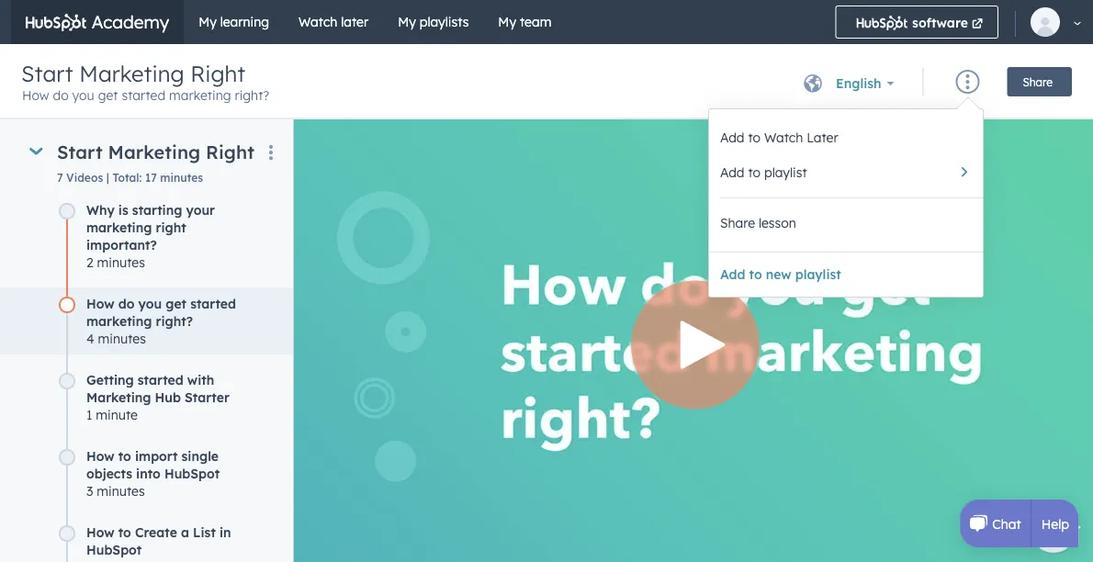 Task type: locate. For each thing, give the bounding box(es) containing it.
0 vertical spatial right?
[[235, 87, 270, 103]]

to left new
[[749, 266, 762, 283]]

1 horizontal spatial do
[[118, 295, 135, 311]]

start up videos
[[57, 140, 103, 163]]

1 horizontal spatial you
[[138, 295, 162, 311]]

started inside how do you get started marketing right? 4 minutes
[[190, 295, 236, 311]]

0 horizontal spatial watch
[[299, 14, 338, 30]]

1472 list item
[[0, 371, 518, 449]]

1 vertical spatial started
[[190, 295, 236, 311]]

to up objects at the bottom left of page
[[118, 448, 131, 464]]

add to new playlist
[[720, 266, 841, 283]]

with
[[187, 371, 214, 387]]

share for share
[[1023, 75, 1053, 88]]

1 vertical spatial right?
[[156, 312, 193, 329]]

english
[[836, 75, 882, 91]]

1 vertical spatial right
[[206, 140, 254, 163]]

you
[[72, 87, 94, 103], [138, 295, 162, 311]]

right inside start marketing right how do you get started marketing right?
[[191, 60, 246, 87]]

2 vertical spatial marketing
[[86, 312, 152, 329]]

share lesson
[[720, 215, 797, 231]]

marketing up start marketing right
[[169, 87, 231, 103]]

0 horizontal spatial share
[[720, 215, 755, 231]]

0 horizontal spatial get
[[98, 87, 118, 103]]

0 vertical spatial get
[[98, 87, 118, 103]]

watch
[[299, 14, 338, 30], [765, 130, 803, 146]]

0 vertical spatial add
[[720, 130, 745, 146]]

1 horizontal spatial right?
[[235, 87, 270, 103]]

how up caret icon
[[22, 87, 49, 103]]

important?
[[86, 236, 157, 252]]

start for start marketing right how do you get started marketing right?
[[21, 60, 73, 87]]

objects
[[86, 465, 132, 481]]

minutes down objects at the bottom left of page
[[97, 482, 145, 499]]

1 horizontal spatial hubspot_logo image
[[857, 16, 909, 30]]

1 horizontal spatial my
[[398, 14, 416, 30]]

minute
[[96, 406, 138, 422]]

right
[[191, 60, 246, 87], [206, 140, 254, 163]]

videos
[[66, 170, 103, 184]]

you inside how do you get started marketing right? 4 minutes
[[138, 295, 162, 311]]

watch later link
[[284, 0, 383, 44]]

minutes
[[160, 170, 203, 184], [97, 254, 145, 270], [98, 330, 146, 346], [97, 482, 145, 499]]

get down why is starting your marketing right important? 2 minutes on the left of page
[[166, 295, 187, 311]]

1 vertical spatial share
[[720, 215, 755, 231]]

playlists
[[420, 14, 469, 30]]

you inside start marketing right how do you get started marketing right?
[[72, 87, 94, 103]]

do inside start marketing right how do you get started marketing right?
[[53, 87, 69, 103]]

started up with
[[190, 295, 236, 311]]

1 horizontal spatial share
[[1023, 75, 1053, 88]]

my playlists
[[398, 14, 469, 30]]

how for how do you get started marketing right? 4 minutes
[[86, 295, 114, 311]]

how up objects at the bottom left of page
[[86, 448, 114, 464]]

0 horizontal spatial right?
[[156, 312, 193, 329]]

marketing inside start marketing right how do you get started marketing right?
[[169, 87, 231, 103]]

you down important?
[[138, 295, 162, 311]]

1 horizontal spatial get
[[166, 295, 187, 311]]

hubspot inside 'how to import single objects into hubspot 3 minutes'
[[164, 465, 220, 481]]

hubspot inside how to create a list in hubspot
[[86, 541, 142, 557]]

how up 4
[[86, 295, 114, 311]]

3 add from the top
[[720, 266, 746, 283]]

lesson
[[759, 215, 797, 231]]

1 vertical spatial do
[[118, 295, 135, 311]]

0 horizontal spatial hubspot
[[86, 541, 142, 557]]

add up the share lesson
[[720, 164, 745, 181]]

start up caret icon
[[21, 60, 73, 87]]

2 vertical spatial marketing
[[86, 389, 151, 405]]

in
[[220, 524, 231, 540]]

add
[[720, 130, 745, 146], [720, 164, 745, 181], [720, 266, 746, 283]]

hubspot for import
[[164, 465, 220, 481]]

marketing
[[169, 87, 231, 103], [86, 219, 152, 235], [86, 312, 152, 329]]

your
[[186, 201, 215, 217]]

right?
[[235, 87, 270, 103], [156, 312, 193, 329]]

to inside how to create a list in hubspot
[[118, 524, 131, 540]]

starter
[[185, 389, 230, 405]]

2 horizontal spatial my
[[498, 14, 517, 30]]

total:
[[112, 170, 142, 184]]

0 horizontal spatial my
[[199, 14, 217, 30]]

marketing inside start marketing right how do you get started marketing right?
[[79, 60, 184, 87]]

to for new
[[749, 266, 762, 283]]

minutes right '17' at the left
[[160, 170, 203, 184]]

get up start marketing right
[[98, 87, 118, 103]]

0 vertical spatial do
[[53, 87, 69, 103]]

playlist right new
[[796, 266, 841, 283]]

my team
[[498, 14, 552, 30]]

started inside getting started with marketing hub starter 1 minute
[[138, 371, 184, 387]]

later
[[341, 14, 369, 30]]

to
[[748, 130, 761, 146], [748, 164, 761, 181], [749, 266, 762, 283], [118, 448, 131, 464], [118, 524, 131, 540]]

2 add from the top
[[720, 164, 745, 181]]

0 vertical spatial you
[[72, 87, 94, 103]]

add to watch later
[[720, 130, 839, 146]]

navigation
[[184, 0, 818, 44]]

my left learning
[[199, 14, 217, 30]]

do
[[53, 87, 69, 103], [118, 295, 135, 311]]

why is starting your marketing right important? 2 minutes
[[86, 201, 215, 270]]

0 vertical spatial marketing
[[169, 87, 231, 103]]

how to create a list in hubspot
[[86, 524, 231, 557]]

to inside 'how to import single objects into hubspot 3 minutes'
[[118, 448, 131, 464]]

to for watch
[[748, 130, 761, 146]]

start inside start marketing right how do you get started marketing right?
[[21, 60, 73, 87]]

hubspot down single
[[164, 465, 220, 481]]

marketing up minute
[[86, 389, 151, 405]]

minutes inside 'how to import single objects into hubspot 3 minutes'
[[97, 482, 145, 499]]

marketing up '17' at the left
[[108, 140, 200, 163]]

started up start marketing right
[[122, 87, 166, 103]]

0 horizontal spatial hubspot_logo image
[[26, 14, 87, 31]]

0 vertical spatial right
[[191, 60, 246, 87]]

0 vertical spatial playlist
[[765, 164, 807, 181]]

right up 'your'
[[206, 140, 254, 163]]

minutes for import
[[97, 482, 145, 499]]

add up add to playlist
[[720, 130, 745, 146]]

how
[[22, 87, 49, 103], [86, 295, 114, 311], [86, 448, 114, 464], [86, 524, 114, 540]]

hubspot down 'create'
[[86, 541, 142, 557]]

to for playlist
[[748, 164, 761, 181]]

0 vertical spatial started
[[122, 87, 166, 103]]

7
[[57, 170, 63, 184]]

3 my from the left
[[498, 14, 517, 30]]

team
[[520, 14, 552, 30]]

0 vertical spatial start
[[21, 60, 73, 87]]

add for add to playlist
[[720, 164, 745, 181]]

1 vertical spatial get
[[166, 295, 187, 311]]

1 vertical spatial hubspot
[[86, 541, 142, 557]]

start
[[21, 60, 73, 87], [57, 140, 103, 163]]

to up add to playlist
[[748, 130, 761, 146]]

right? inside start marketing right how do you get started marketing right?
[[235, 87, 270, 103]]

0 vertical spatial marketing
[[79, 60, 184, 87]]

1 my from the left
[[199, 14, 217, 30]]

0 horizontal spatial you
[[72, 87, 94, 103]]

start marketing right how do you get started marketing right?
[[21, 60, 270, 103]]

how for how to create a list in hubspot
[[86, 524, 114, 540]]

single
[[182, 448, 219, 464]]

right? down learning
[[235, 87, 270, 103]]

watch left the later
[[299, 14, 338, 30]]

2 vertical spatial add
[[720, 266, 746, 283]]

right? up with
[[156, 312, 193, 329]]

right down my learning link
[[191, 60, 246, 87]]

playlist down 'add to watch later' on the top of the page
[[765, 164, 807, 181]]

marketing up important?
[[86, 219, 152, 235]]

1 vertical spatial marketing
[[86, 219, 152, 235]]

my left playlists
[[398, 14, 416, 30]]

how do you get started marketing right? 4 minutes
[[86, 295, 236, 346]]

0 vertical spatial hubspot
[[164, 465, 220, 481]]

1879 list item
[[0, 447, 518, 525]]

hubspot_logo image
[[26, 14, 87, 31], [857, 16, 909, 30]]

marketing inside why is starting your marketing right important? 2 minutes
[[86, 219, 152, 235]]

list
[[0, 201, 518, 562]]

new
[[766, 266, 792, 283]]

0 horizontal spatial do
[[53, 87, 69, 103]]

1 vertical spatial start
[[57, 140, 103, 163]]

minutes inside how do you get started marketing right? 4 minutes
[[98, 330, 146, 346]]

do down important?
[[118, 295, 135, 311]]

started up hub
[[138, 371, 184, 387]]

share for share lesson
[[720, 215, 755, 231]]

how for how to import single objects into hubspot 3 minutes
[[86, 448, 114, 464]]

17
[[145, 170, 157, 184]]

how inside how to create a list in hubspot
[[86, 524, 114, 540]]

add for add to new playlist
[[720, 266, 746, 283]]

share inside button
[[720, 215, 755, 231]]

right for start marketing right how do you get started marketing right?
[[191, 60, 246, 87]]

marketing up 4
[[86, 312, 152, 329]]

2 my from the left
[[398, 14, 416, 30]]

playlist
[[765, 164, 807, 181], [796, 266, 841, 283]]

0 vertical spatial share
[[1023, 75, 1053, 88]]

marketing
[[79, 60, 184, 87], [108, 140, 200, 163], [86, 389, 151, 405]]

my left team
[[498, 14, 517, 30]]

hubspot
[[164, 465, 220, 481], [86, 541, 142, 557]]

into
[[136, 465, 161, 481]]

add to new playlist link
[[709, 253, 983, 297]]

2 vertical spatial started
[[138, 371, 184, 387]]

you up videos
[[72, 87, 94, 103]]

how inside how do you get started marketing right? 4 minutes
[[86, 295, 114, 311]]

1 vertical spatial add
[[720, 164, 745, 181]]

do up 7 on the top left
[[53, 87, 69, 103]]

a
[[181, 524, 189, 540]]

started
[[122, 87, 166, 103], [190, 295, 236, 311], [138, 371, 184, 387]]

7 videos | total: 17 minutes
[[57, 170, 203, 184]]

watch left later
[[765, 130, 803, 146]]

add left new
[[720, 266, 746, 283]]

how down 3
[[86, 524, 114, 540]]

minutes inside why is starting your marketing right important? 2 minutes
[[97, 254, 145, 270]]

get
[[98, 87, 118, 103], [166, 295, 187, 311]]

add for add to watch later
[[720, 130, 745, 146]]

minutes for you
[[98, 330, 146, 346]]

how inside 'how to import single objects into hubspot 3 minutes'
[[86, 448, 114, 464]]

to left 'create'
[[118, 524, 131, 540]]

1 horizontal spatial hubspot
[[164, 465, 220, 481]]

add to playlist button
[[709, 155, 983, 190]]

is
[[118, 201, 128, 217]]

share lesson button
[[720, 212, 972, 234]]

share
[[1023, 75, 1053, 88], [720, 215, 755, 231]]

to down 'add to watch later' on the top of the page
[[748, 164, 761, 181]]

my
[[199, 14, 217, 30], [398, 14, 416, 30], [498, 14, 517, 30]]

1 vertical spatial you
[[138, 295, 162, 311]]

1 vertical spatial watch
[[765, 130, 803, 146]]

how inside start marketing right how do you get started marketing right?
[[22, 87, 49, 103]]

1 add from the top
[[720, 130, 745, 146]]

minutes right 4
[[98, 330, 146, 346]]

1471 list item
[[0, 295, 518, 373]]

minutes down important?
[[97, 254, 145, 270]]

marketing down academy at top
[[79, 60, 184, 87]]

create
[[135, 524, 177, 540]]

1 horizontal spatial watch
[[765, 130, 803, 146]]

share inside 'popup button'
[[1023, 75, 1053, 88]]

starting
[[132, 201, 182, 217]]

started inside start marketing right how do you get started marketing right?
[[122, 87, 166, 103]]

1 vertical spatial marketing
[[108, 140, 200, 163]]



Task type: describe. For each thing, give the bounding box(es) containing it.
hubspot_logo image for academy
[[26, 14, 87, 31]]

learning
[[220, 14, 269, 30]]

get inside start marketing right how do you get started marketing right?
[[98, 87, 118, 103]]

english button
[[824, 65, 895, 102]]

my team link
[[484, 0, 566, 44]]

to for import
[[118, 448, 131, 464]]

marketing inside how do you get started marketing right? 4 minutes
[[86, 312, 152, 329]]

right? inside how do you get started marketing right? 4 minutes
[[156, 312, 193, 329]]

how to import single objects into hubspot 3 minutes
[[86, 448, 220, 499]]

get inside how do you get started marketing right? 4 minutes
[[166, 295, 187, 311]]

do inside how do you get started marketing right? 4 minutes
[[118, 295, 135, 311]]

marketing for start marketing right
[[108, 140, 200, 163]]

help
[[1042, 516, 1070, 532]]

list
[[193, 524, 216, 540]]

start marketing right
[[57, 140, 254, 163]]

|
[[106, 170, 109, 184]]

playlist inside button
[[765, 164, 807, 181]]

marketing for start marketing right how do you get started marketing right?
[[79, 60, 184, 87]]

right for start marketing right
[[206, 140, 254, 163]]

navigation containing my learning
[[184, 0, 818, 44]]

getting
[[86, 371, 134, 387]]

my for my team
[[498, 14, 517, 30]]

hubspot for create
[[86, 541, 142, 557]]

watch later
[[299, 14, 369, 30]]

1676 list item
[[0, 523, 518, 562]]

hub
[[155, 389, 181, 405]]

chat
[[993, 516, 1022, 532]]

academy
[[87, 11, 169, 33]]

software
[[909, 15, 969, 31]]

hubspot_logo image for software
[[857, 16, 909, 30]]

import
[[135, 448, 178, 464]]

how to create a list in hubspot link
[[86, 523, 259, 562]]

my for my learning
[[199, 14, 217, 30]]

my learning link
[[184, 0, 284, 44]]

1
[[86, 406, 92, 422]]

my learning
[[199, 14, 269, 30]]

1470 completed list item
[[0, 201, 518, 296]]

4
[[86, 330, 94, 346]]

marketing inside getting started with marketing hub starter 1 minute
[[86, 389, 151, 405]]

right
[[156, 219, 186, 235]]

caret image
[[29, 147, 43, 155]]

list containing why is starting your marketing right important?
[[0, 201, 518, 562]]

0 vertical spatial watch
[[299, 14, 338, 30]]

later
[[807, 130, 839, 146]]

add to watch later button
[[709, 120, 983, 155]]

share button
[[1008, 67, 1072, 96]]

getting started with marketing hub starter 1 minute
[[86, 371, 230, 422]]

to for create
[[118, 524, 131, 540]]

2
[[86, 254, 93, 270]]

watch inside button
[[765, 130, 803, 146]]

1 vertical spatial playlist
[[796, 266, 841, 283]]

add to playlist
[[720, 164, 807, 181]]

minutes for starting
[[97, 254, 145, 270]]

my for my playlists
[[398, 14, 416, 30]]

my playlists link
[[383, 0, 484, 44]]

share lesson link
[[709, 206, 983, 241]]

start for start marketing right
[[57, 140, 103, 163]]

why
[[86, 201, 115, 217]]

add to watch later link
[[709, 120, 983, 155]]

3
[[86, 482, 93, 499]]



Task type: vqa. For each thing, say whether or not it's contained in the screenshot.
the bottom of
no



